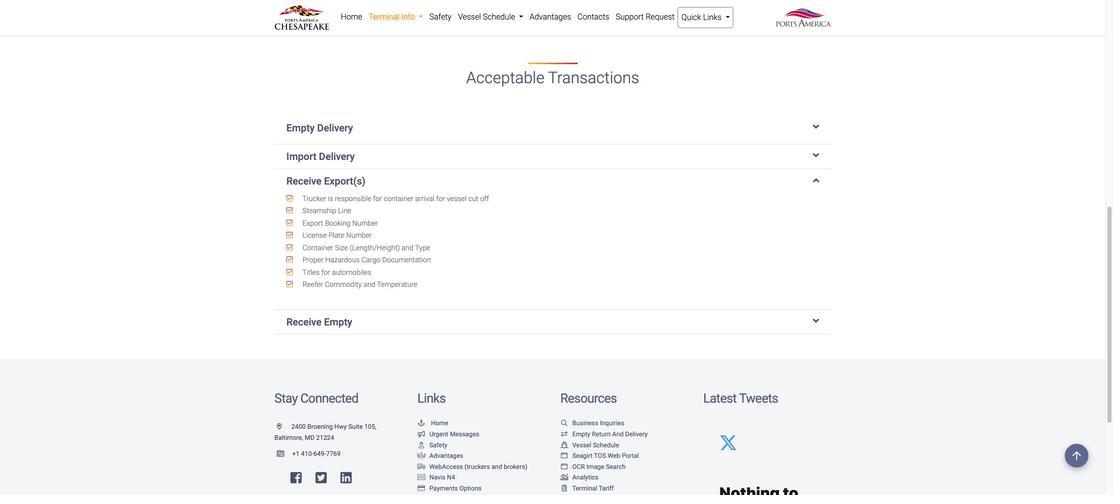 Task type: describe. For each thing, give the bounding box(es) containing it.
file invoice image
[[561, 486, 569, 492]]

reefer for reefer receiving and delivering cutoff is
[[561, 4, 583, 13]]

stay connected
[[275, 391, 359, 406]]

container size (length/height) and type
[[301, 244, 431, 252]]

1 vertical spatial home
[[431, 420, 448, 427]]

angle down image
[[813, 122, 820, 132]]

business
[[573, 420, 599, 427]]

21224
[[316, 434, 334, 442]]

responsible
[[335, 195, 372, 203]]

number for export booking number
[[352, 219, 378, 228]]

angle down image for delivery
[[813, 150, 820, 160]]

angle down image for export(s)
[[813, 175, 820, 185]]

terminal info link
[[366, 7, 426, 27]]

quick links link
[[678, 7, 734, 28]]

0 horizontal spatial advantages
[[430, 452, 463, 460]]

request
[[646, 12, 675, 22]]

company
[[736, 4, 770, 13]]

0 vertical spatial vessel schedule
[[458, 12, 517, 22]]

contacts link
[[575, 7, 613, 27]]

webaccess (truckers and brokers)
[[430, 463, 528, 471]]

16:00 pm daily.
[[591, 16, 645, 25]]

proper hazardous cargo documentation
[[301, 256, 431, 265]]

terminal for terminal info
[[369, 12, 400, 22]]

empty for empty return and delivery
[[573, 431, 591, 438]]

contacts
[[578, 12, 610, 22]]

stay
[[275, 391, 298, 406]]

empty delivery link
[[287, 122, 820, 134]]

search image
[[561, 421, 569, 427]]

arrival
[[415, 195, 435, 203]]

seagirt
[[573, 452, 593, 460]]

analytics image
[[561, 475, 569, 481]]

&
[[772, 4, 777, 13]]

receive empty link
[[287, 316, 820, 328]]

web
[[608, 452, 621, 460]]

urgent
[[430, 431, 449, 438]]

baltimore,
[[275, 434, 303, 442]]

md
[[305, 434, 315, 442]]

seagirt tos web portal
[[573, 452, 639, 460]]

container
[[303, 244, 333, 252]]

container storage image
[[418, 475, 426, 481]]

type
[[415, 244, 431, 252]]

+1 410-649-7769 link
[[275, 450, 341, 457]]

temperature
[[377, 281, 418, 289]]

angle down image for empty
[[813, 316, 820, 326]]

terminal tariff
[[573, 485, 614, 492]]

1 horizontal spatial empty
[[324, 316, 352, 328]]

delivery for import delivery
[[319, 150, 355, 162]]

acceptable
[[466, 68, 545, 88]]

+1 410-649-7769
[[292, 450, 341, 457]]

acceptable transactions
[[466, 68, 640, 88]]

empty delivery
[[287, 122, 353, 134]]

1 vertical spatial schedule
[[593, 441, 619, 449]]

payments options link
[[418, 485, 482, 492]]

1 horizontal spatial for
[[373, 195, 382, 203]]

vessel
[[447, 195, 467, 203]]

safety link for terminal info link
[[426, 7, 455, 27]]

analytics link
[[561, 474, 599, 481]]

titles for automobiles
[[301, 268, 371, 277]]

ocr image search
[[573, 463, 626, 471]]

webaccess
[[430, 463, 463, 471]]

1 vertical spatial links
[[418, 391, 446, 406]]

+1
[[292, 450, 300, 457]]

receive for receive empty
[[287, 316, 322, 328]]

7769
[[326, 450, 341, 457]]

steamship
[[303, 207, 337, 215]]

driver
[[800, 4, 820, 13]]

649-
[[314, 450, 326, 457]]

tab list containing empty delivery
[[275, 112, 832, 335]]

2400 broening hwy suite 105, baltimore, md 21224 link
[[275, 423, 377, 442]]

ocr
[[573, 463, 585, 471]]

license plate number
[[301, 231, 372, 240]]

analytics
[[573, 474, 599, 481]]

plate
[[329, 231, 345, 240]]

map marker alt image
[[277, 424, 290, 431]]

(truckers
[[465, 463, 490, 471]]

1 horizontal spatial vessel schedule link
[[561, 441, 619, 449]]

receive export(s)
[[287, 175, 366, 187]]

connected
[[300, 391, 359, 406]]

portal
[[622, 452, 639, 460]]

terminal info
[[369, 12, 417, 22]]

ship image
[[561, 442, 569, 449]]

export booking number
[[301, 219, 378, 228]]

seagirt tos web portal link
[[561, 452, 639, 460]]

line
[[338, 207, 351, 215]]

phone office image
[[277, 451, 292, 457]]

trucking
[[704, 4, 734, 13]]

1 horizontal spatial advantages
[[530, 12, 571, 22]]

reefer commodity and temperature
[[301, 281, 418, 289]]

twitter square image
[[316, 472, 327, 485]]

credit card image
[[418, 486, 426, 492]]

and for reefer commodity and temperature
[[364, 281, 376, 289]]

and for webaccess (truckers and brokers)
[[492, 463, 502, 471]]

steamship line
[[301, 207, 351, 215]]

linkedin image
[[341, 472, 352, 485]]

brokers)
[[504, 463, 528, 471]]

support request
[[616, 12, 675, 22]]

receive export(s) link
[[287, 175, 820, 187]]

cut
[[469, 195, 479, 203]]

2400
[[291, 423, 306, 431]]

1 horizontal spatial advantages link
[[527, 7, 575, 27]]

105,
[[365, 423, 377, 431]]

size
[[335, 244, 348, 252]]

2400 broening hwy suite 105, baltimore, md 21224
[[275, 423, 377, 442]]



Task type: vqa. For each thing, say whether or not it's contained in the screenshot.
the right 'Advantages'
yes



Task type: locate. For each thing, give the bounding box(es) containing it.
3 angle down image from the top
[[813, 316, 820, 326]]

go to top image
[[1065, 444, 1089, 468]]

is inside reefer receiving and delivering cutoff is
[[583, 16, 589, 25]]

safety link
[[426, 7, 455, 27], [418, 441, 448, 449]]

and up documentation
[[402, 244, 414, 252]]

1 vertical spatial vessel
[[573, 441, 592, 449]]

business inquiries link
[[561, 420, 625, 427]]

terminal for terminal tariff
[[573, 485, 598, 492]]

receive down titles on the bottom left of the page
[[287, 316, 322, 328]]

advantages up the webaccess
[[430, 452, 463, 460]]

1 vertical spatial vessel schedule
[[573, 441, 619, 449]]

empty return and delivery link
[[561, 431, 648, 438]]

terminal left the 'info' on the top left of the page
[[369, 12, 400, 22]]

empty return and delivery
[[573, 431, 648, 438]]

and for reefer receiving and delivering cutoff is
[[619, 4, 632, 13]]

webaccess (truckers and brokers) link
[[418, 463, 528, 471]]

payments
[[430, 485, 458, 492]]

ocr image search link
[[561, 463, 626, 471]]

1 vertical spatial angle down image
[[813, 175, 820, 185]]

urgent messages link
[[418, 431, 480, 438]]

for
[[373, 195, 382, 203], [436, 195, 445, 203], [322, 268, 330, 277]]

1 vertical spatial advantages
[[430, 452, 463, 460]]

0 horizontal spatial vessel
[[458, 12, 481, 22]]

0 vertical spatial home
[[341, 12, 362, 22]]

(length/height)
[[350, 244, 400, 252]]

commodity
[[325, 281, 362, 289]]

0 vertical spatial empty
[[287, 122, 315, 134]]

1 vertical spatial safety
[[430, 441, 448, 449]]

0 horizontal spatial home
[[341, 12, 362, 22]]

0 horizontal spatial advantages link
[[418, 452, 463, 460]]

safety link right the 'info' on the top left of the page
[[426, 7, 455, 27]]

tab list
[[275, 112, 832, 335]]

1 horizontal spatial vessel schedule
[[573, 441, 619, 449]]

0 horizontal spatial empty
[[287, 122, 315, 134]]

2 angle down image from the top
[[813, 175, 820, 185]]

reefer receiving and delivering cutoff is
[[561, 4, 667, 25]]

advantages link left contacts
[[527, 7, 575, 27]]

and
[[613, 431, 624, 438]]

0 vertical spatial advantages
[[530, 12, 571, 22]]

hazardous
[[325, 256, 360, 265]]

2 vertical spatial empty
[[573, 431, 591, 438]]

is
[[583, 16, 589, 25], [328, 195, 333, 203]]

2 vertical spatial delivery
[[625, 431, 648, 438]]

empty
[[287, 122, 315, 134], [324, 316, 352, 328], [573, 431, 591, 438]]

2 receive from the top
[[287, 316, 322, 328]]

links left -
[[704, 13, 722, 22]]

number
[[352, 219, 378, 228], [346, 231, 372, 240]]

is left the "16:00"
[[583, 16, 589, 25]]

terminal down analytics
[[573, 485, 598, 492]]

documentation
[[382, 256, 431, 265]]

1 horizontal spatial reefer
[[561, 4, 583, 13]]

0 vertical spatial reefer
[[561, 4, 583, 13]]

0 vertical spatial links
[[704, 13, 722, 22]]

advantages
[[530, 12, 571, 22], [430, 452, 463, 460]]

0 vertical spatial safety
[[430, 12, 452, 22]]

safety right the 'info' on the top left of the page
[[430, 12, 452, 22]]

1 vertical spatial reefer
[[303, 281, 323, 289]]

advantages left contacts
[[530, 12, 571, 22]]

safety link down urgent
[[418, 441, 448, 449]]

quick links
[[682, 13, 724, 22]]

0 vertical spatial is
[[583, 16, 589, 25]]

0 vertical spatial delivery
[[317, 122, 353, 134]]

links
[[704, 13, 722, 22], [418, 391, 446, 406]]

quick
[[682, 13, 702, 22]]

0 vertical spatial angle down image
[[813, 150, 820, 160]]

trucker
[[303, 195, 326, 203]]

home left terminal info
[[341, 12, 362, 22]]

anchor image
[[418, 421, 426, 427]]

home link
[[338, 7, 366, 27], [418, 420, 448, 427]]

0 vertical spatial schedule
[[483, 12, 515, 22]]

safety link for 'urgent messages' link
[[418, 441, 448, 449]]

latest
[[704, 391, 737, 406]]

reefer down titles on the bottom left of the page
[[303, 281, 323, 289]]

browser image
[[561, 453, 569, 460]]

home link up urgent
[[418, 420, 448, 427]]

automobiles
[[332, 268, 371, 277]]

1 vertical spatial terminal
[[573, 485, 598, 492]]

delivery up import delivery
[[317, 122, 353, 134]]

payments options
[[430, 485, 482, 492]]

1 horizontal spatial links
[[704, 13, 722, 22]]

empty up import
[[287, 122, 315, 134]]

1 vertical spatial is
[[328, 195, 333, 203]]

0 horizontal spatial vessel schedule
[[458, 12, 517, 22]]

0 horizontal spatial schedule
[[483, 12, 515, 22]]

1 vertical spatial home link
[[418, 420, 448, 427]]

receive empty
[[287, 316, 352, 328]]

1 receive from the top
[[287, 175, 322, 187]]

receive up "trucker"
[[287, 175, 322, 187]]

exchange image
[[561, 432, 569, 438]]

0 horizontal spatial vessel schedule link
[[455, 7, 527, 27]]

home link for 'urgent messages' link
[[418, 420, 448, 427]]

broening
[[307, 423, 333, 431]]

0 vertical spatial receive
[[287, 175, 322, 187]]

support
[[616, 12, 644, 22]]

license
[[303, 231, 327, 240]]

0 horizontal spatial terminal
[[369, 12, 400, 22]]

0 vertical spatial home link
[[338, 7, 366, 27]]

for right titles on the bottom left of the page
[[322, 268, 330, 277]]

home link left terminal info
[[338, 7, 366, 27]]

navis n4
[[430, 474, 455, 481]]

reefer up cutoff
[[561, 4, 583, 13]]

messages
[[450, 431, 480, 438]]

proper
[[303, 256, 324, 265]]

0 vertical spatial safety link
[[426, 7, 455, 27]]

1 angle down image from the top
[[813, 150, 820, 160]]

1 horizontal spatial schedule
[[593, 441, 619, 449]]

1 vertical spatial receive
[[287, 316, 322, 328]]

0 vertical spatial advantages link
[[527, 7, 575, 27]]

options
[[460, 485, 482, 492]]

number for license plate number
[[346, 231, 372, 240]]

n4
[[447, 474, 455, 481]]

2 safety from the top
[[430, 441, 448, 449]]

reefer inside tab list
[[303, 281, 323, 289]]

suite
[[349, 423, 363, 431]]

www.emodal.com
[[735, 16, 800, 25]]

1 vertical spatial vessel schedule link
[[561, 441, 619, 449]]

empty down business
[[573, 431, 591, 438]]

hand receiving image
[[418, 453, 426, 460]]

bullhorn image
[[418, 432, 426, 438]]

and up pm
[[619, 4, 632, 13]]

navis
[[430, 474, 446, 481]]

0 horizontal spatial reefer
[[303, 281, 323, 289]]

0 vertical spatial vessel schedule link
[[455, 7, 527, 27]]

empty for empty delivery
[[287, 122, 315, 134]]

vessel schedule
[[458, 12, 517, 22], [573, 441, 619, 449]]

facebook square image
[[291, 472, 302, 485]]

angle down image
[[813, 150, 820, 160], [813, 175, 820, 185], [813, 316, 820, 326]]

return
[[592, 431, 611, 438]]

delivery right "and"
[[625, 431, 648, 438]]

is up the steamship line on the top left of page
[[328, 195, 333, 203]]

1 vertical spatial safety link
[[418, 441, 448, 449]]

angle down image inside receive export(s) link
[[813, 175, 820, 185]]

delivery for empty delivery
[[317, 122, 353, 134]]

reefer for reefer commodity and temperature
[[303, 281, 323, 289]]

trucker is responsible for container arrival for vessel cut off
[[301, 195, 489, 203]]

0 vertical spatial number
[[352, 219, 378, 228]]

delivering
[[634, 4, 667, 13]]

1 horizontal spatial is
[[583, 16, 589, 25]]

browser image
[[561, 464, 569, 471]]

reefer inside reefer receiving and delivering cutoff is
[[561, 4, 583, 13]]

resources
[[561, 391, 617, 406]]

for right arrival
[[436, 195, 445, 203]]

1 horizontal spatial terminal
[[573, 485, 598, 492]]

for left the container on the left
[[373, 195, 382, 203]]

links up anchor image
[[418, 391, 446, 406]]

and left brokers)
[[492, 463, 502, 471]]

schedule
[[483, 12, 515, 22], [593, 441, 619, 449]]

2 vertical spatial angle down image
[[813, 316, 820, 326]]

import delivery link
[[287, 150, 820, 162]]

1 horizontal spatial home link
[[418, 420, 448, 427]]

safety down urgent
[[430, 441, 448, 449]]

advantages link up the webaccess
[[418, 452, 463, 460]]

angle down image inside receive empty link
[[813, 316, 820, 326]]

delivery up export(s)
[[319, 150, 355, 162]]

0 vertical spatial terminal
[[369, 12, 400, 22]]

daily.
[[627, 16, 645, 25]]

schedule inside vessel schedule link
[[483, 12, 515, 22]]

1 safety from the top
[[430, 12, 452, 22]]

export
[[303, 219, 323, 228]]

titles
[[303, 268, 320, 277]]

0 vertical spatial vessel
[[458, 12, 481, 22]]

and inside reefer receiving and delivering cutoff is
[[619, 4, 632, 13]]

receive for receive export(s)
[[287, 175, 322, 187]]

search
[[606, 463, 626, 471]]

business inquiries
[[573, 420, 625, 427]]

image
[[587, 463, 605, 471]]

1 vertical spatial number
[[346, 231, 372, 240]]

off
[[480, 195, 489, 203]]

1 vertical spatial delivery
[[319, 150, 355, 162]]

access
[[704, 16, 729, 25]]

cutoff
[[561, 16, 581, 25]]

and down "automobiles"
[[364, 281, 376, 289]]

container
[[384, 195, 414, 203]]

1 horizontal spatial vessel
[[573, 441, 592, 449]]

angle down image inside import delivery link
[[813, 150, 820, 160]]

410-
[[301, 450, 314, 457]]

urgent messages
[[430, 431, 480, 438]]

home up urgent
[[431, 420, 448, 427]]

www.emodal.com link
[[735, 16, 800, 25]]

0 horizontal spatial links
[[418, 391, 446, 406]]

transactions
[[548, 68, 640, 88]]

0 horizontal spatial for
[[322, 268, 330, 277]]

cargo
[[362, 256, 381, 265]]

booking
[[325, 219, 351, 228]]

tos
[[594, 452, 606, 460]]

2 horizontal spatial empty
[[573, 431, 591, 438]]

2 horizontal spatial for
[[436, 195, 445, 203]]

trucking company & truck driver access -
[[704, 4, 820, 25]]

0 horizontal spatial home link
[[338, 7, 366, 27]]

import
[[287, 150, 317, 162]]

support request link
[[613, 7, 678, 27]]

empty down commodity
[[324, 316, 352, 328]]

inquiries
[[600, 420, 625, 427]]

1 vertical spatial advantages link
[[418, 452, 463, 460]]

delivery
[[317, 122, 353, 134], [319, 150, 355, 162], [625, 431, 648, 438]]

0 horizontal spatial is
[[328, 195, 333, 203]]

truck container image
[[418, 464, 426, 471]]

home link for terminal info link
[[338, 7, 366, 27]]

1 horizontal spatial home
[[431, 420, 448, 427]]

1 vertical spatial empty
[[324, 316, 352, 328]]

user hard hat image
[[418, 442, 426, 449]]



